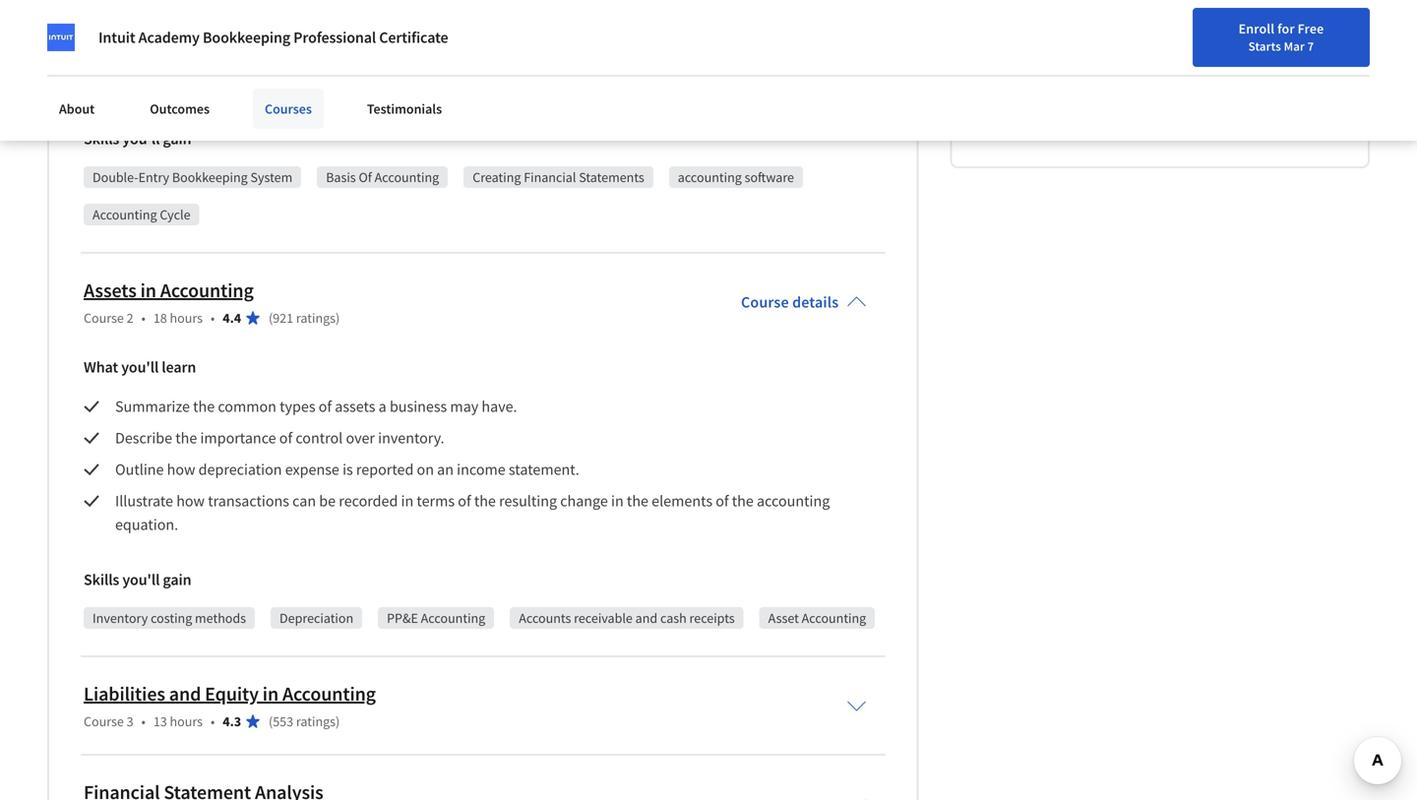 Task type: locate. For each thing, give the bounding box(es) containing it.
of right elements
[[716, 492, 729, 511]]

receipts
[[690, 610, 735, 627]]

•
[[141, 309, 146, 327], [211, 309, 215, 327], [141, 713, 146, 731], [211, 713, 215, 731]]

common up importance
[[218, 397, 277, 417]]

the right elements
[[732, 492, 754, 511]]

free up 7 on the right top
[[1298, 20, 1325, 37]]

gain
[[163, 129, 191, 149], [163, 570, 191, 590]]

liabilities and equity in accounting link
[[84, 682, 376, 707]]

1 vertical spatial a
[[379, 397, 387, 417]]

the down role
[[193, 43, 215, 62]]

statements
[[579, 169, 645, 186]]

you'll left learn
[[121, 358, 159, 377]]

in left ensuring
[[517, 74, 529, 94]]

in
[[1302, 23, 1313, 40]]

explain for explain the ethical and social responsibilities of bookkeepers in ensuring the integrity of financial information.
[[115, 74, 163, 94]]

software
[[745, 169, 795, 186]]

0 vertical spatial common
[[358, 11, 416, 31]]

1 vertical spatial ratings
[[296, 713, 336, 731]]

course
[[741, 293, 789, 312], [84, 309, 124, 327], [84, 713, 124, 731]]

(
[[269, 309, 273, 327], [269, 713, 273, 731]]

• right 2
[[141, 309, 146, 327]]

1 explain from the top
[[115, 11, 163, 31]]

ratings
[[296, 309, 336, 327], [296, 713, 336, 731]]

summarize the common types of assets a business may have.
[[115, 397, 517, 417]]

expense
[[285, 460, 340, 480]]

for inside enroll for free starts mar 7
[[1278, 20, 1295, 37]]

1 horizontal spatial common
[[358, 11, 416, 31]]

you'll up entry
[[122, 129, 160, 149]]

what
[[84, 358, 118, 377]]

for
[[1278, 20, 1295, 37], [1360, 25, 1377, 43]]

the up importance
[[193, 397, 215, 417]]

1 vertical spatial how
[[176, 492, 205, 511]]

join for free link
[[1325, 15, 1412, 53]]

accounting up 4.4 on the top of page
[[160, 278, 254, 303]]

summarize
[[115, 43, 190, 62], [115, 397, 190, 417]]

1 vertical spatial hours
[[170, 713, 203, 731]]

in
[[517, 74, 529, 94], [140, 278, 156, 303], [401, 492, 414, 511], [611, 492, 624, 511], [263, 682, 279, 707]]

2 ratings from the top
[[296, 713, 336, 731]]

for for enroll
[[1278, 20, 1295, 37]]

1 skills from the top
[[84, 129, 119, 149]]

social
[[267, 74, 305, 94]]

explain up outcomes at the top left of the page
[[115, 74, 163, 94]]

a up 'double'
[[236, 11, 244, 31]]

costing
[[151, 610, 192, 627]]

accounting
[[375, 169, 439, 186], [93, 206, 157, 224], [160, 278, 254, 303], [421, 610, 486, 627], [802, 610, 867, 627], [283, 682, 376, 707]]

transactions
[[208, 492, 289, 511]]

0 vertical spatial explain
[[115, 11, 163, 31]]

explain left role
[[115, 11, 163, 31]]

of right types on the left of the page
[[319, 397, 332, 417]]

18
[[153, 309, 167, 327]]

elements
[[652, 492, 713, 511]]

of right terms
[[458, 492, 471, 511]]

0 horizontal spatial a
[[236, 11, 244, 31]]

mar
[[1284, 38, 1305, 54]]

for for join
[[1360, 25, 1377, 43]]

skills you'll gain up 'inventory'
[[84, 570, 191, 590]]

ratings right 553
[[296, 713, 336, 731]]

in left terms
[[401, 492, 414, 511]]

0 vertical spatial accounting
[[306, 43, 379, 62]]

integrity
[[618, 74, 673, 94]]

course inside dropdown button
[[741, 293, 789, 312]]

statement.
[[509, 460, 580, 480]]

) right 921
[[336, 309, 340, 327]]

2 horizontal spatial accounting
[[757, 492, 830, 511]]

0 vertical spatial skills
[[84, 129, 119, 149]]

0 horizontal spatial common
[[218, 397, 277, 417]]

skills for what
[[84, 570, 119, 590]]

free right join
[[1380, 25, 1407, 43]]

you'll up 'inventory'
[[122, 570, 160, 590]]

2 skills from the top
[[84, 570, 119, 590]]

1 horizontal spatial for
[[1360, 25, 1377, 43]]

• left '4.3'
[[211, 713, 215, 731]]

)
[[336, 309, 340, 327], [336, 713, 340, 731]]

( right '4.3'
[[269, 713, 273, 731]]

course for assets in accounting
[[84, 309, 124, 327]]

1 vertical spatial )
[[336, 713, 340, 731]]

assets in accounting link
[[84, 278, 254, 303]]

2 vertical spatial accounting
[[757, 492, 830, 511]]

1 vertical spatial explain
[[115, 74, 163, 94]]

for up mar
[[1278, 20, 1295, 37]]

how right outline at the left of page
[[167, 460, 195, 480]]

1 vertical spatial gain
[[163, 570, 191, 590]]

skills down about link
[[84, 129, 119, 149]]

) for liabilities and equity in accounting
[[336, 713, 340, 731]]

coursera image
[[24, 16, 149, 48]]

0 vertical spatial how
[[167, 460, 195, 480]]

financial
[[692, 74, 749, 94]]

and right 'bookkeeper'
[[329, 11, 355, 31]]

what you'll learn
[[84, 358, 196, 377]]

1 ) from the top
[[336, 309, 340, 327]]

career
[[1221, 23, 1259, 40]]

common
[[358, 11, 416, 31], [218, 397, 277, 417]]

the left role
[[166, 11, 188, 31]]

ratings for accounting
[[296, 309, 336, 327]]

explain the role of a bookkeeper and common bookkeeping tasks and responsibilities.
[[115, 11, 678, 31]]

2 explain from the top
[[115, 74, 163, 94]]

hours right 13
[[170, 713, 203, 731]]

hours for equity
[[170, 713, 203, 731]]

0 vertical spatial gain
[[163, 129, 191, 149]]

common up method.
[[358, 11, 416, 31]]

for right join
[[1360, 25, 1377, 43]]

ratings right 921
[[296, 309, 336, 327]]

describe
[[115, 429, 172, 448]]

course left 3
[[84, 713, 124, 731]]

on
[[417, 460, 434, 480]]

how for illustrate
[[176, 492, 205, 511]]

• right 3
[[141, 713, 146, 731]]

1 summarize from the top
[[115, 43, 190, 62]]

how for outline
[[167, 460, 195, 480]]

free inside enroll for free starts mar 7
[[1298, 20, 1325, 37]]

) right 553
[[336, 713, 340, 731]]

1 vertical spatial accounting
[[678, 169, 742, 186]]

1 vertical spatial (
[[269, 713, 273, 731]]

0 horizontal spatial for
[[1278, 20, 1295, 37]]

2 ) from the top
[[336, 713, 340, 731]]

1 vertical spatial bookkeeping
[[172, 169, 248, 186]]

a
[[236, 11, 244, 31], [379, 397, 387, 417]]

describe the importance of control over inventory.
[[115, 429, 445, 448]]

details
[[793, 293, 839, 312]]

summarize up describe
[[115, 397, 190, 417]]

None search field
[[281, 12, 606, 52]]

certificate
[[379, 28, 449, 47]]

summarize up the outcomes link
[[115, 43, 190, 62]]

2 summarize from the top
[[115, 397, 190, 417]]

1 ratings from the top
[[296, 309, 336, 327]]

testimonials link
[[355, 89, 454, 129]]

creating
[[473, 169, 521, 186]]

) for assets in accounting
[[336, 309, 340, 327]]

1 skills you'll gain from the top
[[84, 129, 191, 149]]

1 hours from the top
[[170, 309, 203, 327]]

log in
[[1279, 23, 1313, 40]]

of up testimonials
[[412, 74, 425, 94]]

1 gain from the top
[[163, 129, 191, 149]]

skills you'll gain for explain
[[84, 129, 191, 149]]

gain up costing at the left of the page
[[163, 570, 191, 590]]

you'll
[[122, 129, 160, 149], [121, 358, 159, 377], [122, 570, 160, 590]]

0 vertical spatial bookkeeping
[[203, 28, 291, 47]]

course 2 • 18 hours •
[[84, 309, 215, 327]]

skills
[[84, 129, 119, 149], [84, 570, 119, 590]]

0 vertical spatial ratings
[[296, 309, 336, 327]]

hours right 18
[[170, 309, 203, 327]]

method.
[[382, 43, 438, 62]]

1 ( from the top
[[269, 309, 273, 327]]

skills you'll gain up entry
[[84, 129, 191, 149]]

1 vertical spatial summarize
[[115, 397, 190, 417]]

0 horizontal spatial accounting
[[306, 43, 379, 62]]

0 horizontal spatial free
[[1298, 20, 1325, 37]]

the left elements
[[627, 492, 649, 511]]

explain the ethical and social responsibilities of bookkeepers in ensuring the integrity of financial information.
[[115, 74, 834, 94]]

the
[[166, 11, 188, 31], [193, 43, 215, 62], [166, 74, 188, 94], [593, 74, 615, 94], [193, 397, 215, 417], [175, 429, 197, 448], [474, 492, 496, 511], [627, 492, 649, 511], [732, 492, 754, 511]]

1 vertical spatial skills you'll gain
[[84, 570, 191, 590]]

2 skills you'll gain from the top
[[84, 570, 191, 590]]

tasks
[[509, 11, 543, 31]]

skills you'll gain for what
[[84, 570, 191, 590]]

is
[[343, 460, 353, 480]]

2 vertical spatial you'll
[[122, 570, 160, 590]]

2 gain from the top
[[163, 570, 191, 590]]

gain down the outcomes link
[[163, 129, 191, 149]]

1 vertical spatial skills
[[84, 570, 119, 590]]

how inside illustrate how transactions can be recorded in terms of the resulting change in the elements of the accounting equation.
[[176, 492, 205, 511]]

0 vertical spatial )
[[336, 309, 340, 327]]

2 hours from the top
[[170, 713, 203, 731]]

financial
[[524, 169, 576, 186]]

explain for explain the role of a bookkeeper and common bookkeeping tasks and responsibilities.
[[115, 11, 163, 31]]

accounting
[[306, 43, 379, 62], [678, 169, 742, 186], [757, 492, 830, 511]]

bookkeeping
[[203, 28, 291, 47], [172, 169, 248, 186]]

find your new career link
[[1126, 20, 1269, 44]]

0 vertical spatial you'll
[[122, 129, 160, 149]]

depreciation
[[280, 610, 354, 627]]

( right 4.4 on the top of page
[[269, 309, 273, 327]]

accounting software
[[678, 169, 795, 186]]

control
[[296, 429, 343, 448]]

free for enroll for free starts mar 7
[[1298, 20, 1325, 37]]

2 ( from the top
[[269, 713, 273, 731]]

a right assets
[[379, 397, 387, 417]]

skills up 'inventory'
[[84, 570, 119, 590]]

course left details
[[741, 293, 789, 312]]

course left 2
[[84, 309, 124, 327]]

0 vertical spatial hours
[[170, 309, 203, 327]]

the left integrity
[[593, 74, 615, 94]]

0 vertical spatial summarize
[[115, 43, 190, 62]]

liabilities
[[84, 682, 165, 707]]

accounts
[[519, 610, 571, 627]]

0 vertical spatial skills you'll gain
[[84, 129, 191, 149]]

0 vertical spatial (
[[269, 309, 273, 327]]

log in link
[[1269, 20, 1323, 43]]

how right illustrate
[[176, 492, 205, 511]]

assets
[[335, 397, 376, 417]]

921
[[273, 309, 294, 327]]

in up 553
[[263, 682, 279, 707]]

be
[[319, 492, 336, 511]]

1 horizontal spatial free
[[1380, 25, 1407, 43]]

starts
[[1249, 38, 1282, 54]]

assets in accounting
[[84, 278, 254, 303]]

join for free
[[1331, 25, 1407, 43]]

and left cash
[[636, 610, 658, 627]]



Task type: describe. For each thing, give the bounding box(es) containing it.
( 553 ratings )
[[269, 713, 340, 731]]

and right tasks
[[546, 11, 571, 31]]

testimonials
[[367, 100, 442, 118]]

role
[[191, 11, 217, 31]]

find
[[1135, 23, 1161, 40]]

accounting right the asset
[[802, 610, 867, 627]]

methods
[[195, 610, 246, 627]]

intuit academy bookkeeping professional certificate
[[98, 28, 449, 47]]

terms
[[417, 492, 455, 511]]

ethical
[[191, 74, 236, 94]]

cash
[[661, 610, 687, 627]]

accounting right of
[[375, 169, 439, 186]]

inventory costing methods
[[93, 610, 246, 627]]

intuit image
[[47, 24, 75, 51]]

2
[[127, 309, 133, 327]]

accounting inside illustrate how transactions can be recorded in terms of the resulting change in the elements of the accounting equation.
[[757, 492, 830, 511]]

asset accounting
[[769, 610, 867, 627]]

equity
[[205, 682, 259, 707]]

your
[[1164, 23, 1190, 40]]

gain for learn
[[163, 570, 191, 590]]

gain for role
[[163, 129, 191, 149]]

responsibilities
[[309, 74, 409, 94]]

have.
[[482, 397, 517, 417]]

depreciation
[[199, 460, 282, 480]]

accounts receivable and cash receipts
[[519, 610, 735, 627]]

summarize the double entry accounting method.
[[115, 43, 438, 62]]

equation.
[[115, 515, 178, 535]]

reported
[[356, 460, 414, 480]]

of
[[359, 169, 372, 186]]

system
[[251, 169, 293, 186]]

bookkeeping for professional
[[203, 28, 291, 47]]

can
[[293, 492, 316, 511]]

accounting up '( 553 ratings )'
[[283, 682, 376, 707]]

find your new career
[[1135, 23, 1259, 40]]

course details
[[741, 293, 839, 312]]

entry
[[138, 169, 169, 186]]

ratings for equity
[[296, 713, 336, 731]]

the up outcomes at the top left of the page
[[166, 74, 188, 94]]

skills for explain
[[84, 129, 119, 149]]

of left control
[[279, 429, 293, 448]]

about
[[59, 100, 95, 118]]

professional
[[294, 28, 376, 47]]

course for liabilities and equity in accounting
[[84, 713, 124, 731]]

1 horizontal spatial accounting
[[678, 169, 742, 186]]

responsibilities.
[[574, 11, 678, 31]]

basis
[[326, 169, 356, 186]]

of right role
[[220, 11, 233, 31]]

cycle
[[160, 206, 191, 224]]

pp&e accounting
[[387, 610, 486, 627]]

ensuring
[[532, 74, 590, 94]]

entry
[[267, 43, 302, 62]]

learn
[[162, 358, 196, 377]]

double
[[218, 43, 264, 62]]

( for accounting
[[269, 309, 273, 327]]

importance
[[200, 429, 276, 448]]

accounting cycle
[[93, 206, 191, 224]]

accounting down double-
[[93, 206, 157, 224]]

the down income at left bottom
[[474, 492, 496, 511]]

illustrate how transactions can be recorded in terms of the resulting change in the elements of the accounting equation.
[[115, 492, 833, 535]]

1 vertical spatial common
[[218, 397, 277, 417]]

double-
[[93, 169, 138, 186]]

hours for accounting
[[170, 309, 203, 327]]

over
[[346, 429, 375, 448]]

1 horizontal spatial a
[[379, 397, 387, 417]]

bookkeeping for system
[[172, 169, 248, 186]]

may
[[450, 397, 479, 417]]

4.3
[[223, 713, 241, 731]]

553
[[273, 713, 294, 731]]

in up the course 2 • 18 hours •
[[140, 278, 156, 303]]

inventory.
[[378, 429, 445, 448]]

double-entry bookkeeping system
[[93, 169, 293, 186]]

creating financial statements
[[473, 169, 645, 186]]

you'll for what
[[122, 570, 160, 590]]

free for join for free
[[1380, 25, 1407, 43]]

( 921 ratings )
[[269, 309, 340, 327]]

3
[[127, 713, 133, 731]]

and up course 3 • 13 hours •
[[169, 682, 201, 707]]

pp&e
[[387, 610, 418, 627]]

enroll
[[1239, 20, 1275, 37]]

inventory
[[93, 610, 148, 627]]

outline how depreciation expense is reported on an income statement.
[[115, 460, 580, 480]]

0 vertical spatial a
[[236, 11, 244, 31]]

summarize for summarize the double entry accounting method.
[[115, 43, 190, 62]]

7
[[1308, 38, 1315, 54]]

an
[[437, 460, 454, 480]]

1 vertical spatial you'll
[[121, 358, 159, 377]]

join
[[1331, 25, 1357, 43]]

types
[[280, 397, 316, 417]]

4.4
[[223, 309, 241, 327]]

assets
[[84, 278, 137, 303]]

summarize for summarize the common types of assets a business may have.
[[115, 397, 190, 417]]

in right "change"
[[611, 492, 624, 511]]

course details button
[[726, 265, 883, 340]]

( for equity
[[269, 713, 273, 731]]

outcomes
[[150, 100, 210, 118]]

recorded
[[339, 492, 398, 511]]

of right integrity
[[676, 74, 689, 94]]

the right describe
[[175, 429, 197, 448]]

outline
[[115, 460, 164, 480]]

courses
[[265, 100, 312, 118]]

log
[[1279, 23, 1300, 40]]

• left 4.4 on the top of page
[[211, 309, 215, 327]]

accounting right pp&e
[[421, 610, 486, 627]]

bookkeepers
[[428, 74, 513, 94]]

about link
[[47, 89, 107, 129]]

bookkeeping
[[420, 11, 506, 31]]

13
[[153, 713, 167, 731]]

asset
[[769, 610, 799, 627]]

and down 'double'
[[239, 74, 264, 94]]

you'll for explain
[[122, 129, 160, 149]]

resulting
[[499, 492, 557, 511]]



Task type: vqa. For each thing, say whether or not it's contained in the screenshot.
4.3
yes



